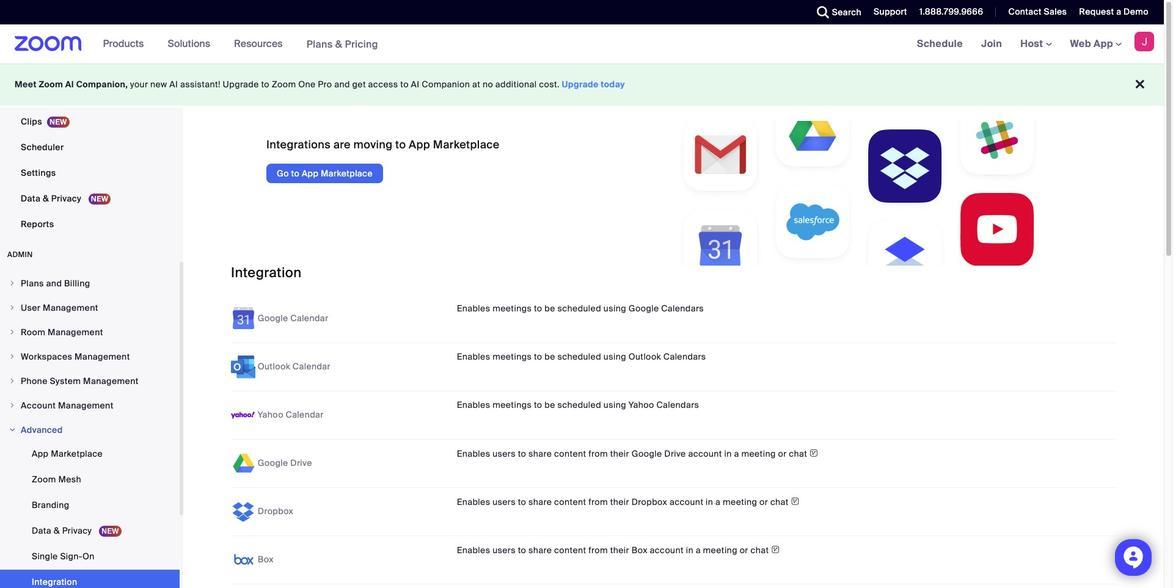 Task type: describe. For each thing, give the bounding box(es) containing it.
enables for enables meetings to be scheduled using yahoo calendars
[[457, 400, 490, 411]]

1 horizontal spatial yahoo
[[629, 400, 654, 411]]

your
[[130, 79, 148, 90]]

marketplace inside app marketplace link
[[51, 449, 103, 460]]

to inside enables users to share content from their box account in a meeting or chat application
[[518, 545, 526, 556]]

join link
[[972, 24, 1012, 64]]

companion,
[[76, 79, 128, 90]]

outlook calendar image
[[231, 355, 255, 380]]

host button
[[1021, 37, 1052, 50]]

users for enables users to share content from their google drive account in a meeting or chat
[[493, 449, 516, 460]]

products
[[103, 37, 144, 50]]

enables for enables users to share content from their google drive account in a meeting or chat
[[457, 449, 490, 460]]

search
[[832, 7, 862, 18]]

upgrade today link
[[562, 79, 625, 90]]

solutions button
[[168, 24, 216, 64]]

workspaces
[[21, 351, 72, 362]]

privacy for second data & privacy link from the top
[[62, 526, 92, 537]]

management down workspaces management menu item
[[83, 376, 139, 387]]

go to app marketplace button
[[266, 164, 383, 183]]

user
[[21, 303, 41, 314]]

products button
[[103, 24, 149, 64]]

yahoo calendar
[[258, 409, 324, 420]]

user management menu item
[[0, 296, 180, 320]]

meet zoom ai companion, your new ai assistant! upgrade to zoom one pro and get access to ai companion at no additional cost. upgrade today
[[15, 79, 625, 90]]

share for enables users to share content from their box account in a meeting or chat
[[529, 545, 552, 556]]

get
[[352, 79, 366, 90]]

clips link
[[0, 109, 180, 134]]

meetings for enables meetings to be scheduled using google calendars
[[493, 303, 532, 314]]

plans for plans and billing
[[21, 278, 44, 289]]

management for user management
[[43, 303, 98, 314]]

profile picture image
[[1135, 32, 1155, 51]]

reports
[[21, 219, 54, 230]]

be for google
[[545, 303, 555, 314]]

plans & pricing
[[307, 38, 378, 50]]

zoom up recordings
[[39, 79, 63, 90]]

integration for integration heading
[[231, 264, 302, 282]]

app right the moving
[[409, 138, 430, 152]]

meet zoom ai companion, footer
[[0, 64, 1164, 106]]

system
[[50, 376, 81, 387]]

plans and billing
[[21, 278, 90, 289]]

calendar for google calendar
[[290, 313, 328, 324]]

go to app marketplace
[[277, 168, 373, 179]]

branding
[[32, 500, 69, 511]]

& inside product information navigation
[[335, 38, 342, 50]]

using for google
[[604, 303, 626, 314]]

account
[[21, 400, 56, 411]]

their for dropbox
[[610, 497, 629, 508]]

0 horizontal spatial yahoo
[[258, 409, 283, 420]]

1 horizontal spatial outlook
[[629, 352, 661, 363]]

schedule link
[[908, 24, 972, 64]]

room management
[[21, 327, 103, 338]]

using for yahoo
[[604, 400, 626, 411]]

data & privacy for second data & privacy link from the top
[[32, 526, 94, 537]]

a inside application
[[696, 545, 701, 556]]

& inside the personal menu menu
[[43, 193, 49, 204]]

enables meetings to be scheduled using yahoo calendars
[[457, 400, 699, 411]]

google right google calendar icon
[[258, 313, 288, 324]]

0 vertical spatial chat
[[789, 449, 807, 460]]

meet
[[15, 79, 37, 90]]

account management
[[21, 400, 114, 411]]

right image for workspaces
[[9, 353, 16, 361]]

app inside button
[[302, 168, 319, 179]]

share for enables users to share content from their dropbox account in a meeting or chat
[[529, 497, 552, 508]]

marketplace image
[[621, 121, 1097, 298]]

google drive image
[[231, 452, 255, 476]]

host
[[1021, 37, 1046, 50]]

management for room management
[[48, 327, 103, 338]]

zoom mesh link
[[0, 468, 180, 492]]

reports link
[[0, 212, 180, 237]]

enables users to share content from their google drive account in a meeting or chat application
[[457, 447, 1041, 461]]

meeting for enables users to share content from their dropbox account in a meeting or chat
[[723, 497, 757, 508]]

at
[[472, 79, 480, 90]]

calendars for enables meetings to be scheduled using outlook calendars
[[664, 352, 706, 363]]

zoom left one at the top left of the page
[[272, 79, 296, 90]]

banner containing products
[[0, 24, 1164, 64]]

drive inside application
[[664, 449, 686, 460]]

settings link
[[0, 161, 180, 185]]

google down integration heading
[[629, 303, 659, 314]]

& inside advanced "menu"
[[54, 526, 60, 537]]

integration heading
[[231, 264, 1117, 282]]

right image for plans
[[9, 280, 16, 287]]

enables users to share content from their dropbox account in a meeting or chat
[[457, 497, 789, 508]]

billing
[[64, 278, 90, 289]]

personal menu menu
[[0, 0, 180, 238]]

outlook calendar
[[258, 361, 331, 372]]

phone system management
[[21, 376, 139, 387]]

enables users to share content from their box account in a meeting or chat
[[457, 545, 769, 556]]

dropbox inside application
[[632, 497, 668, 508]]

from for box
[[589, 545, 608, 556]]

enables for enables users to share content from their dropbox account in a meeting or chat
[[457, 497, 490, 508]]

app marketplace
[[32, 449, 103, 460]]

content for google
[[554, 449, 586, 460]]

search button
[[808, 0, 865, 24]]

workspaces management menu item
[[0, 345, 180, 369]]

meetings for enables meetings to be scheduled using outlook calendars
[[493, 352, 532, 363]]

enables meetings to be scheduled using google calendars
[[457, 303, 704, 314]]

privacy for 2nd data & privacy link from the bottom
[[51, 193, 81, 204]]

google drive
[[258, 458, 312, 469]]

resources
[[234, 37, 283, 50]]

google right google drive icon at the bottom of page
[[258, 458, 288, 469]]

support
[[874, 6, 907, 17]]

side navigation navigation
[[0, 0, 183, 589]]

zoom mesh
[[32, 474, 81, 485]]

enables for enables meetings to be scheduled using google calendars
[[457, 303, 490, 314]]

contact
[[1009, 6, 1042, 17]]

product information navigation
[[94, 24, 387, 64]]

app inside advanced "menu"
[[32, 449, 49, 460]]

request
[[1080, 6, 1114, 17]]

2 data & privacy link from the top
[[0, 519, 180, 543]]

1 ai from the left
[[65, 79, 74, 90]]

enables for enables users to share content from their box account in a meeting or chat
[[457, 545, 490, 556]]

0 horizontal spatial outlook
[[258, 361, 290, 372]]

phone system management menu item
[[0, 370, 180, 393]]

mesh
[[58, 474, 81, 485]]

additional
[[496, 79, 537, 90]]

to inside enables users to share content from their google drive account in a meeting or chat application
[[518, 449, 526, 460]]

or for enables users to share content from their box account in a meeting or chat
[[740, 545, 749, 556]]

advanced menu item
[[0, 419, 180, 442]]

app inside meetings navigation
[[1094, 37, 1114, 50]]

scheduled for yahoo
[[558, 400, 601, 411]]

settings
[[21, 167, 56, 178]]

calendar for outlook calendar
[[293, 361, 331, 372]]

single sign-on
[[32, 551, 95, 562]]

0 vertical spatial or
[[778, 449, 787, 460]]

to inside the enables users to share content from their dropbox account in a meeting or chat application
[[518, 497, 526, 508]]

are
[[334, 138, 351, 152]]

recordings
[[21, 90, 69, 101]]

no
[[483, 79, 493, 90]]

enables meetings to be scheduled using outlook calendars
[[457, 352, 706, 363]]

integrations are moving to app marketplace
[[266, 138, 500, 152]]

be for yahoo
[[545, 400, 555, 411]]

google calendar
[[258, 313, 328, 324]]

right image for room
[[9, 329, 16, 336]]

schedule
[[917, 37, 963, 50]]

right image inside advanced menu item
[[9, 427, 16, 434]]

integration link
[[0, 570, 180, 589]]

request a demo
[[1080, 6, 1149, 17]]

admin
[[7, 250, 33, 260]]

integration for "integration" link
[[32, 577, 77, 588]]

access
[[368, 79, 398, 90]]

to inside go to app marketplace button
[[291, 168, 300, 179]]

advanced menu
[[0, 442, 180, 589]]

scheduler link
[[0, 135, 180, 160]]

workspaces management
[[21, 351, 130, 362]]



Task type: vqa. For each thing, say whether or not it's contained in the screenshot.


Task type: locate. For each thing, give the bounding box(es) containing it.
0 vertical spatial scheduled
[[558, 303, 601, 314]]

0 vertical spatial and
[[334, 79, 350, 90]]

plans for plans & pricing
[[307, 38, 333, 50]]

account for dropbox
[[670, 497, 704, 508]]

right image for phone
[[9, 378, 16, 385]]

account for box
[[650, 545, 684, 556]]

2 horizontal spatial marketplace
[[433, 138, 500, 152]]

meeting inside the enables users to share content from their dropbox account in a meeting or chat application
[[723, 497, 757, 508]]

2 right image from the top
[[9, 402, 16, 409]]

in
[[725, 449, 732, 460], [706, 497, 713, 508], [686, 545, 694, 556]]

6 enables from the top
[[457, 545, 490, 556]]

management up advanced menu item
[[58, 400, 114, 411]]

calendar up outlook calendar
[[290, 313, 328, 324]]

their down enables users to share content from their dropbox account in a meeting or chat
[[610, 545, 629, 556]]

2 horizontal spatial or
[[778, 449, 787, 460]]

or down the enables users to share content from their dropbox account in a meeting or chat application in the bottom of the page
[[740, 545, 749, 556]]

3 scheduled from the top
[[558, 400, 601, 411]]

content for dropbox
[[554, 497, 586, 508]]

pro
[[318, 79, 332, 90]]

box inside application
[[632, 545, 648, 556]]

1.888.799.9666
[[920, 6, 984, 17]]

2 horizontal spatial version image
[[810, 447, 819, 460]]

meeting
[[742, 449, 776, 460], [723, 497, 757, 508], [703, 545, 738, 556]]

1 vertical spatial and
[[46, 278, 62, 289]]

room management menu item
[[0, 321, 180, 344]]

data & privacy down settings
[[21, 193, 84, 204]]

2 vertical spatial chat
[[751, 545, 769, 556]]

right image inside the account management menu item
[[9, 402, 16, 409]]

box down enables users to share content from their dropbox account in a meeting or chat
[[632, 545, 648, 556]]

google calendar image
[[231, 307, 255, 331]]

assistant!
[[180, 79, 221, 90]]

0 horizontal spatial integration
[[32, 577, 77, 588]]

1 vertical spatial or
[[760, 497, 768, 508]]

0 horizontal spatial box
[[258, 554, 274, 565]]

1 horizontal spatial version image
[[791, 496, 800, 509]]

0 vertical spatial data & privacy
[[21, 193, 84, 204]]

plans up meet zoom ai companion, your new ai assistant! upgrade to zoom one pro and get access to ai companion at no additional cost. upgrade today at the top of page
[[307, 38, 333, 50]]

1 vertical spatial using
[[604, 352, 626, 363]]

management for workspaces management
[[75, 351, 130, 362]]

1 vertical spatial calendars
[[664, 352, 706, 363]]

1 vertical spatial plans
[[21, 278, 44, 289]]

2 vertical spatial in
[[686, 545, 694, 556]]

and left get
[[334, 79, 350, 90]]

0 vertical spatial be
[[545, 303, 555, 314]]

data & privacy link up reports 'link'
[[0, 186, 180, 211]]

1 vertical spatial &
[[43, 193, 49, 204]]

share for enables users to share content from their google drive account in a meeting or chat
[[529, 449, 552, 460]]

1 vertical spatial privacy
[[62, 526, 92, 537]]

yahoo calendar image
[[231, 403, 255, 428]]

3 from from the top
[[589, 545, 608, 556]]

meetings navigation
[[908, 24, 1164, 64]]

integration inside advanced "menu"
[[32, 577, 77, 588]]

data & privacy link down branding 'link' at bottom left
[[0, 519, 180, 543]]

users
[[493, 449, 516, 460], [493, 497, 516, 508], [493, 545, 516, 556]]

1 horizontal spatial &
[[54, 526, 60, 537]]

0 vertical spatial from
[[589, 449, 608, 460]]

right image
[[9, 304, 16, 312], [9, 402, 16, 409]]

data inside advanced "menu"
[[32, 526, 51, 537]]

using down enables meetings to be scheduled using google calendars at bottom
[[604, 352, 626, 363]]

using for outlook
[[604, 352, 626, 363]]

2 vertical spatial their
[[610, 545, 629, 556]]

0 horizontal spatial or
[[740, 545, 749, 556]]

or down enables users to share content from their google drive account in a meeting or chat application
[[760, 497, 768, 508]]

0 vertical spatial content
[[554, 449, 586, 460]]

0 vertical spatial meetings
[[493, 303, 532, 314]]

1 vertical spatial account
[[670, 497, 704, 508]]

2 using from the top
[[604, 352, 626, 363]]

1 data & privacy link from the top
[[0, 186, 180, 211]]

meeting up the enables users to share content from their dropbox account in a meeting or chat application in the bottom of the page
[[742, 449, 776, 460]]

2 their from the top
[[610, 497, 629, 508]]

version image
[[810, 447, 819, 460], [791, 496, 800, 509], [771, 544, 780, 557]]

content inside application
[[554, 545, 586, 556]]

2 meetings from the top
[[493, 352, 532, 363]]

privacy
[[51, 193, 81, 204], [62, 526, 92, 537]]

a
[[1117, 6, 1122, 17], [734, 449, 739, 460], [716, 497, 721, 508], [696, 545, 701, 556]]

their up enables users to share content from their box account in a meeting or chat in the bottom of the page
[[610, 497, 629, 508]]

& down branding
[[54, 526, 60, 537]]

app marketplace link
[[0, 442, 180, 466]]

version image inside enables users to share content from their google drive account in a meeting or chat application
[[810, 447, 819, 460]]

from inside application
[[589, 545, 608, 556]]

from for dropbox
[[589, 497, 608, 508]]

user management
[[21, 303, 98, 314]]

version image inside the enables users to share content from their dropbox account in a meeting or chat application
[[791, 496, 800, 509]]

1 horizontal spatial or
[[760, 497, 768, 508]]

privacy up reports 'link'
[[51, 193, 81, 204]]

1 vertical spatial right image
[[9, 402, 16, 409]]

box image
[[231, 548, 255, 573]]

1 horizontal spatial drive
[[664, 449, 686, 460]]

management
[[43, 303, 98, 314], [48, 327, 103, 338], [75, 351, 130, 362], [83, 376, 139, 387], [58, 400, 114, 411]]

2 vertical spatial meeting
[[703, 545, 738, 556]]

ai up recordings
[[65, 79, 74, 90]]

using
[[604, 303, 626, 314], [604, 352, 626, 363], [604, 400, 626, 411]]

integrations
[[266, 138, 331, 152]]

version image for enables users to share content from their box account in a meeting or chat
[[771, 544, 780, 557]]

from
[[589, 449, 608, 460], [589, 497, 608, 508], [589, 545, 608, 556]]

1 vertical spatial in
[[706, 497, 713, 508]]

1 users from the top
[[493, 449, 516, 460]]

ai
[[65, 79, 74, 90], [169, 79, 178, 90], [411, 79, 420, 90]]

3 users from the top
[[493, 545, 516, 556]]

1 horizontal spatial integration
[[231, 264, 302, 282]]

1 content from the top
[[554, 449, 586, 460]]

1 vertical spatial from
[[589, 497, 608, 508]]

be for outlook
[[545, 352, 555, 363]]

app down advanced
[[32, 449, 49, 460]]

2 ai from the left
[[169, 79, 178, 90]]

meetings
[[493, 303, 532, 314], [493, 352, 532, 363], [493, 400, 532, 411]]

1 their from the top
[[610, 449, 629, 460]]

0 vertical spatial meeting
[[742, 449, 776, 460]]

version image inside enables users to share content from their box account in a meeting or chat application
[[771, 544, 780, 557]]

right image left "user"
[[9, 304, 16, 312]]

3 ai from the left
[[411, 79, 420, 90]]

& down settings
[[43, 193, 49, 204]]

1 share from the top
[[529, 449, 552, 460]]

enables for enables meetings to be scheduled using outlook calendars
[[457, 352, 490, 363]]

2 horizontal spatial &
[[335, 38, 342, 50]]

marketplace inside go to app marketplace button
[[321, 168, 373, 179]]

2 vertical spatial be
[[545, 400, 555, 411]]

1 right image from the top
[[9, 280, 16, 287]]

2 horizontal spatial ai
[[411, 79, 420, 90]]

1.888.799.9666 button
[[911, 0, 987, 24], [920, 6, 984, 17]]

their
[[610, 449, 629, 460], [610, 497, 629, 508], [610, 545, 629, 556]]

1 vertical spatial chat
[[771, 497, 789, 508]]

integration up google calendar icon
[[231, 264, 302, 282]]

app right the go
[[302, 168, 319, 179]]

privacy up sign-
[[62, 526, 92, 537]]

1 enables from the top
[[457, 303, 490, 314]]

chat for enables users to share content from their dropbox account in a meeting or chat
[[771, 497, 789, 508]]

meetings for enables meetings to be scheduled using yahoo calendars
[[493, 400, 532, 411]]

zoom logo image
[[15, 36, 82, 51]]

one
[[298, 79, 316, 90]]

1 horizontal spatial chat
[[771, 497, 789, 508]]

management for account management
[[58, 400, 114, 411]]

meeting inside enables users to share content from their box account in a meeting or chat application
[[703, 545, 738, 556]]

1 horizontal spatial upgrade
[[562, 79, 599, 90]]

banner
[[0, 24, 1164, 64]]

2 vertical spatial scheduled
[[558, 400, 601, 411]]

meeting down the enables users to share content from their dropbox account in a meeting or chat application in the bottom of the page
[[703, 545, 738, 556]]

share inside application
[[529, 545, 552, 556]]

content for box
[[554, 545, 586, 556]]

2 vertical spatial share
[[529, 545, 552, 556]]

web app
[[1070, 37, 1114, 50]]

enables users to share content from their dropbox account in a meeting or chat application
[[457, 496, 1041, 509]]

chat inside application
[[751, 545, 769, 556]]

recordings link
[[0, 84, 180, 108]]

meeting inside enables users to share content from their google drive account in a meeting or chat application
[[742, 449, 776, 460]]

upgrade right cost.
[[562, 79, 599, 90]]

or for enables users to share content from their dropbox account in a meeting or chat
[[760, 497, 768, 508]]

right image down "admin"
[[9, 280, 16, 287]]

1 vertical spatial be
[[545, 352, 555, 363]]

room
[[21, 327, 45, 338]]

1 vertical spatial share
[[529, 497, 552, 508]]

zoom left mesh
[[32, 474, 56, 485]]

dropbox
[[632, 497, 668, 508], [258, 506, 294, 517]]

3 share from the top
[[529, 545, 552, 556]]

0 horizontal spatial chat
[[751, 545, 769, 556]]

2 upgrade from the left
[[562, 79, 599, 90]]

5 enables from the top
[[457, 497, 490, 508]]

sign-
[[60, 551, 82, 562]]

data
[[21, 193, 40, 204], [32, 526, 51, 537]]

1 vertical spatial calendar
[[293, 361, 331, 372]]

request a demo link
[[1070, 0, 1164, 24], [1080, 6, 1149, 17]]

2 vertical spatial meetings
[[493, 400, 532, 411]]

scheduled down enables meetings to be scheduled using google calendars at bottom
[[558, 352, 601, 363]]

right image inside workspaces management menu item
[[9, 353, 16, 361]]

1 scheduled from the top
[[558, 303, 601, 314]]

cost.
[[539, 79, 560, 90]]

enables inside application
[[457, 545, 490, 556]]

2 vertical spatial &
[[54, 526, 60, 537]]

right image left room
[[9, 329, 16, 336]]

2 be from the top
[[545, 352, 555, 363]]

1 vertical spatial data
[[32, 526, 51, 537]]

0 vertical spatial calendar
[[290, 313, 328, 324]]

2 from from the top
[[589, 497, 608, 508]]

calendars for enables meetings to be scheduled using google calendars
[[661, 303, 704, 314]]

single sign-on link
[[0, 545, 180, 569]]

2 vertical spatial calendars
[[657, 400, 699, 411]]

2 vertical spatial calendar
[[286, 409, 324, 420]]

management down billing
[[43, 303, 98, 314]]

0 vertical spatial share
[[529, 449, 552, 460]]

drive
[[664, 449, 686, 460], [290, 458, 312, 469]]

3 content from the top
[[554, 545, 586, 556]]

sales
[[1044, 6, 1067, 17]]

0 horizontal spatial in
[[686, 545, 694, 556]]

3 enables from the top
[[457, 400, 490, 411]]

calendar
[[290, 313, 328, 324], [293, 361, 331, 372], [286, 409, 324, 420]]

scheduled up enables meetings to be scheduled using outlook calendars
[[558, 303, 601, 314]]

be down enables meetings to be scheduled using outlook calendars
[[545, 400, 555, 411]]

plans inside product information navigation
[[307, 38, 333, 50]]

from for google
[[589, 449, 608, 460]]

1 vertical spatial data & privacy link
[[0, 519, 180, 543]]

account
[[688, 449, 722, 460], [670, 497, 704, 508], [650, 545, 684, 556]]

app right the web
[[1094, 37, 1114, 50]]

0 vertical spatial plans
[[307, 38, 333, 50]]

0 vertical spatial users
[[493, 449, 516, 460]]

upgrade
[[223, 79, 259, 90], [562, 79, 599, 90]]

or inside application
[[740, 545, 749, 556]]

plans
[[307, 38, 333, 50], [21, 278, 44, 289]]

1 vertical spatial content
[[554, 497, 586, 508]]

on
[[82, 551, 95, 562]]

in inside application
[[686, 545, 694, 556]]

web
[[1070, 37, 1092, 50]]

join
[[982, 37, 1002, 50]]

calendar down google calendar in the bottom of the page
[[293, 361, 331, 372]]

contact sales
[[1009, 6, 1067, 17]]

1 meetings from the top
[[493, 303, 532, 314]]

clips
[[21, 116, 42, 127]]

0 vertical spatial right image
[[9, 304, 16, 312]]

today
[[601, 79, 625, 90]]

0 vertical spatial version image
[[810, 447, 819, 460]]

users inside application
[[493, 545, 516, 556]]

phone
[[21, 376, 48, 387]]

in for enables users to share content from their box account in a meeting or chat
[[686, 545, 694, 556]]

3 using from the top
[[604, 400, 626, 411]]

right image
[[9, 280, 16, 287], [9, 329, 16, 336], [9, 353, 16, 361], [9, 378, 16, 385], [9, 427, 16, 434]]

yahoo up enables users to share content from their google drive account in a meeting or chat
[[629, 400, 654, 411]]

from up enables users to share content from their box account in a meeting or chat in the bottom of the page
[[589, 497, 608, 508]]

0 horizontal spatial drive
[[290, 458, 312, 469]]

0 vertical spatial using
[[604, 303, 626, 314]]

0 vertical spatial account
[[688, 449, 722, 460]]

right image left advanced
[[9, 427, 16, 434]]

0 horizontal spatial plans
[[21, 278, 44, 289]]

or up the enables users to share content from their dropbox account in a meeting or chat application in the bottom of the page
[[778, 449, 787, 460]]

and inside plans and billing menu item
[[46, 278, 62, 289]]

enables
[[457, 303, 490, 314], [457, 352, 490, 363], [457, 400, 490, 411], [457, 449, 490, 460], [457, 497, 490, 508], [457, 545, 490, 556]]

data inside the personal menu menu
[[21, 193, 40, 204]]

1 horizontal spatial in
[[706, 497, 713, 508]]

admin menu menu
[[0, 272, 180, 589]]

1 vertical spatial meeting
[[723, 497, 757, 508]]

enables users to share content from their google drive account in a meeting or chat
[[457, 449, 807, 460]]

and inside meet zoom ai companion, footer
[[334, 79, 350, 90]]

right image left workspaces
[[9, 353, 16, 361]]

users for enables users to share content from their box account in a meeting or chat
[[493, 545, 516, 556]]

google inside enables users to share content from their google drive account in a meeting or chat application
[[632, 449, 662, 460]]

account inside application
[[650, 545, 684, 556]]

3 be from the top
[[545, 400, 555, 411]]

yahoo right yahoo calendar image
[[258, 409, 283, 420]]

advanced
[[21, 425, 63, 436]]

moving
[[354, 138, 393, 152]]

1 vertical spatial users
[[493, 497, 516, 508]]

from down enables users to share content from their dropbox account in a meeting or chat
[[589, 545, 608, 556]]

0 horizontal spatial ai
[[65, 79, 74, 90]]

yahoo
[[629, 400, 654, 411], [258, 409, 283, 420]]

their for box
[[610, 545, 629, 556]]

data & privacy
[[21, 193, 84, 204], [32, 526, 94, 537]]

2 vertical spatial or
[[740, 545, 749, 556]]

0 horizontal spatial upgrade
[[223, 79, 259, 90]]

1 horizontal spatial ai
[[169, 79, 178, 90]]

2 horizontal spatial chat
[[789, 449, 807, 460]]

demo
[[1124, 6, 1149, 17]]

1 horizontal spatial dropbox
[[632, 497, 668, 508]]

dropbox down enables users to share content from their google drive account in a meeting or chat
[[632, 497, 668, 508]]

or
[[778, 449, 787, 460], [760, 497, 768, 508], [740, 545, 749, 556]]

scheduled for google
[[558, 303, 601, 314]]

2 share from the top
[[529, 497, 552, 508]]

dropbox right dropbox image
[[258, 506, 294, 517]]

from down enables meetings to be scheduled using yahoo calendars
[[589, 449, 608, 460]]

1 horizontal spatial and
[[334, 79, 350, 90]]

calendars for enables meetings to be scheduled using yahoo calendars
[[657, 400, 699, 411]]

2 vertical spatial content
[[554, 545, 586, 556]]

3 their from the top
[[610, 545, 629, 556]]

right image left phone
[[9, 378, 16, 385]]

plans and billing menu item
[[0, 272, 180, 295]]

users for enables users to share content from their dropbox account in a meeting or chat
[[493, 497, 516, 508]]

branding link
[[0, 493, 180, 518]]

0 vertical spatial integration
[[231, 264, 302, 282]]

4 right image from the top
[[9, 378, 16, 385]]

in for enables users to share content from their dropbox account in a meeting or chat
[[706, 497, 713, 508]]

their up enables users to share content from their dropbox account in a meeting or chat
[[610, 449, 629, 460]]

scheduled
[[558, 303, 601, 314], [558, 352, 601, 363], [558, 400, 601, 411]]

companion
[[422, 79, 470, 90]]

data & privacy inside the personal menu menu
[[21, 193, 84, 204]]

ai left companion in the left of the page
[[411, 79, 420, 90]]

plans inside menu item
[[21, 278, 44, 289]]

1 upgrade from the left
[[223, 79, 259, 90]]

0 vertical spatial &
[[335, 38, 342, 50]]

1 vertical spatial version image
[[791, 496, 800, 509]]

pricing
[[345, 38, 378, 50]]

plans up "user"
[[21, 278, 44, 289]]

0 horizontal spatial version image
[[771, 544, 780, 557]]

version image for enables users to share content from their google drive account in a meeting or chat
[[810, 447, 819, 460]]

1 horizontal spatial plans
[[307, 38, 333, 50]]

outlook
[[629, 352, 661, 363], [258, 361, 290, 372]]

web app button
[[1070, 37, 1122, 50]]

integration down single sign-on
[[32, 577, 77, 588]]

google up enables users to share content from their dropbox account in a meeting or chat
[[632, 449, 662, 460]]

1 vertical spatial scheduled
[[558, 352, 601, 363]]

scheduled for outlook
[[558, 352, 601, 363]]

0 vertical spatial in
[[725, 449, 732, 460]]

0 horizontal spatial marketplace
[[51, 449, 103, 460]]

ai right new
[[169, 79, 178, 90]]

data & privacy for 2nd data & privacy link from the bottom
[[21, 193, 84, 204]]

box right box "image"
[[258, 554, 274, 565]]

using up enables users to share content from their google drive account in a meeting or chat
[[604, 400, 626, 411]]

1 be from the top
[[545, 303, 555, 314]]

4 enables from the top
[[457, 449, 490, 460]]

chat
[[789, 449, 807, 460], [771, 497, 789, 508], [751, 545, 769, 556]]

3 meetings from the top
[[493, 400, 532, 411]]

calendar down outlook calendar
[[286, 409, 324, 420]]

go
[[277, 168, 289, 179]]

be up enables meetings to be scheduled using outlook calendars
[[545, 303, 555, 314]]

account management menu item
[[0, 394, 180, 417]]

2 scheduled from the top
[[558, 352, 601, 363]]

2 horizontal spatial in
[[725, 449, 732, 460]]

2 enables from the top
[[457, 352, 490, 363]]

5 right image from the top
[[9, 427, 16, 434]]

zoom inside advanced "menu"
[[32, 474, 56, 485]]

0 vertical spatial calendars
[[661, 303, 704, 314]]

management down the room management menu item
[[75, 351, 130, 362]]

right image for account management
[[9, 402, 16, 409]]

1 right image from the top
[[9, 304, 16, 312]]

3 right image from the top
[[9, 353, 16, 361]]

scheduler
[[21, 142, 64, 153]]

be up enables meetings to be scheduled using yahoo calendars
[[545, 352, 555, 363]]

1 vertical spatial meetings
[[493, 352, 532, 363]]

chat for enables users to share content from their box account in a meeting or chat
[[751, 545, 769, 556]]

0 vertical spatial data
[[21, 193, 40, 204]]

enables users to share content from their box account in a meeting or chat application
[[457, 544, 1041, 558]]

0 horizontal spatial dropbox
[[258, 506, 294, 517]]

right image for user management
[[9, 304, 16, 312]]

upgrade down product information navigation
[[223, 79, 259, 90]]

right image inside plans and billing menu item
[[9, 280, 16, 287]]

2 vertical spatial from
[[589, 545, 608, 556]]

management up workspaces management
[[48, 327, 103, 338]]

data & privacy inside advanced "menu"
[[32, 526, 94, 537]]

& left pricing
[[335, 38, 342, 50]]

privacy inside the personal menu menu
[[51, 193, 81, 204]]

their inside application
[[610, 545, 629, 556]]

be
[[545, 303, 555, 314], [545, 352, 555, 363], [545, 400, 555, 411]]

right image inside the room management menu item
[[9, 329, 16, 336]]

support link
[[865, 0, 911, 24], [874, 6, 907, 17]]

1 vertical spatial marketplace
[[321, 168, 373, 179]]

2 users from the top
[[493, 497, 516, 508]]

1 horizontal spatial box
[[632, 545, 648, 556]]

1 using from the top
[[604, 303, 626, 314]]

meeting for enables users to share content from their box account in a meeting or chat
[[703, 545, 738, 556]]

their for google
[[610, 449, 629, 460]]

1 vertical spatial integration
[[32, 577, 77, 588]]

single
[[32, 551, 58, 562]]

right image left account
[[9, 402, 16, 409]]

0 horizontal spatial &
[[43, 193, 49, 204]]

1 from from the top
[[589, 449, 608, 460]]

right image inside phone system management menu item
[[9, 378, 16, 385]]

version image for enables users to share content from their dropbox account in a meeting or chat
[[791, 496, 800, 509]]

data up single
[[32, 526, 51, 537]]

solutions
[[168, 37, 210, 50]]

and left billing
[[46, 278, 62, 289]]

meeting down enables users to share content from their google drive account in a meeting or chat application
[[723, 497, 757, 508]]

dropbox image
[[231, 500, 255, 524]]

scheduled down enables meetings to be scheduled using outlook calendars
[[558, 400, 601, 411]]

data & privacy up single sign-on
[[32, 526, 94, 537]]

2 content from the top
[[554, 497, 586, 508]]

2 vertical spatial version image
[[771, 544, 780, 557]]

privacy inside advanced "menu"
[[62, 526, 92, 537]]

using up enables meetings to be scheduled using outlook calendars
[[604, 303, 626, 314]]

right image inside user management menu item
[[9, 304, 16, 312]]

2 right image from the top
[[9, 329, 16, 336]]

resources button
[[234, 24, 288, 64]]

2 vertical spatial using
[[604, 400, 626, 411]]

2 vertical spatial users
[[493, 545, 516, 556]]

calendar for yahoo calendar
[[286, 409, 324, 420]]

new
[[150, 79, 167, 90]]

data up reports
[[21, 193, 40, 204]]

0 vertical spatial marketplace
[[433, 138, 500, 152]]



